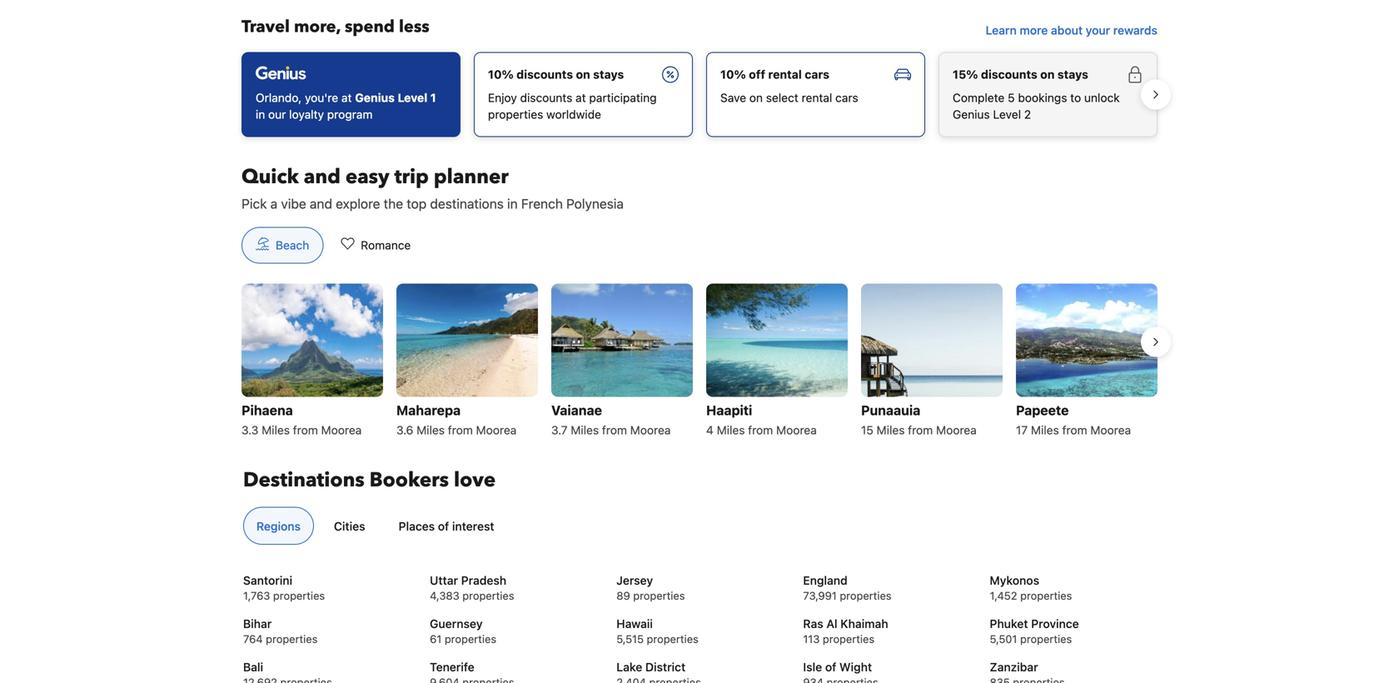 Task type: describe. For each thing, give the bounding box(es) containing it.
properties inside ras al khaimah 113 properties
[[823, 633, 875, 645]]

hawaii link
[[617, 616, 783, 632]]

england
[[804, 574, 848, 587]]

to
[[1071, 91, 1082, 105]]

genius inside orlando, you're at genius level 1 in our loyalty program
[[355, 91, 395, 105]]

isle
[[804, 660, 823, 674]]

in inside the quick and easy trip planner pick a vibe and explore the top destinations in french polynesia
[[507, 196, 518, 212]]

3.6
[[397, 423, 414, 437]]

vibe
[[281, 196, 306, 212]]

moorea for papeete
[[1091, 423, 1132, 437]]

hawaii
[[617, 617, 653, 631]]

at for genius
[[342, 91, 352, 105]]

lake district link
[[617, 659, 783, 676]]

properties inside jersey 89 properties
[[633, 589, 685, 602]]

rewards
[[1114, 23, 1158, 37]]

uttar pradesh link
[[430, 572, 596, 589]]

guernsey link
[[430, 616, 596, 632]]

beach
[[276, 238, 309, 252]]

in inside orlando, you're at genius level 1 in our loyalty program
[[256, 108, 265, 121]]

england 73,991 properties
[[804, 574, 892, 602]]

isle of wight link
[[804, 659, 970, 676]]

0 vertical spatial rental
[[769, 68, 802, 81]]

properties inside mykonos 1,452 properties
[[1021, 589, 1073, 602]]

lake
[[617, 660, 643, 674]]

properties inside bihar 764 properties
[[266, 633, 318, 645]]

more
[[1020, 23, 1048, 37]]

0 vertical spatial and
[[304, 163, 341, 191]]

5,501
[[990, 633, 1018, 645]]

tenerife link
[[430, 659, 596, 676]]

enjoy discounts at participating properties worldwide
[[488, 91, 657, 121]]

beach button
[[242, 227, 324, 264]]

less
[[399, 16, 430, 38]]

mykonos 1,452 properties
[[990, 574, 1073, 602]]

10% off rental cars
[[721, 68, 830, 81]]

moorea for haapiti
[[777, 423, 817, 437]]

1 vertical spatial cars
[[836, 91, 859, 105]]

guernsey
[[430, 617, 483, 631]]

10% for 10% off rental cars
[[721, 68, 746, 81]]

miles for maharepa
[[417, 423, 445, 437]]

bali link
[[243, 659, 409, 676]]

destinations
[[430, 196, 504, 212]]

the
[[384, 196, 403, 212]]

learn
[[986, 23, 1017, 37]]

phuket
[[990, 617, 1029, 631]]

764
[[243, 633, 263, 645]]

10% for 10% discounts on stays
[[488, 68, 514, 81]]

love
[[454, 467, 496, 494]]

you're
[[305, 91, 338, 105]]

at for participating
[[576, 91, 586, 105]]

mykonos
[[990, 574, 1040, 587]]

phuket province 5,501 properties
[[990, 617, 1080, 645]]

from for pihaena
[[293, 423, 318, 437]]

loyalty
[[289, 108, 324, 121]]

quick and easy trip planner pick a vibe and explore the top destinations in french polynesia
[[242, 163, 624, 212]]

uttar
[[430, 574, 458, 587]]

properties inside uttar pradesh 4,383 properties
[[463, 589, 515, 602]]

haapiti
[[707, 403, 753, 418]]

region containing 10% discounts on stays
[[228, 46, 1172, 144]]

moorea for vaianae
[[631, 423, 671, 437]]

bookings
[[1019, 91, 1068, 105]]

bihar link
[[243, 616, 409, 632]]

1,452
[[990, 589, 1018, 602]]

romance button
[[327, 227, 425, 264]]

top
[[407, 196, 427, 212]]

properties inside guernsey 61 properties
[[445, 633, 497, 645]]

pihaena
[[242, 403, 293, 418]]

cities
[[334, 519, 365, 533]]

tab list inside 'quick and easy trip planner' main content
[[228, 227, 439, 265]]

discounts for discounts
[[517, 68, 573, 81]]

on for bookings
[[1041, 68, 1055, 81]]

al
[[827, 617, 838, 631]]

properties inside england 73,991 properties
[[840, 589, 892, 602]]

level inside complete 5 bookings to unlock genius level 2
[[994, 108, 1022, 121]]

stays for 15% discounts on stays
[[1058, 68, 1089, 81]]

89
[[617, 589, 630, 602]]

15
[[862, 423, 874, 437]]

ras al khaimah link
[[804, 616, 970, 632]]

properties inside hawaii 5,515 properties
[[647, 633, 699, 645]]

3.3
[[242, 423, 259, 437]]

enjoy
[[488, 91, 517, 105]]

bihar
[[243, 617, 272, 631]]

properties inside 'santorini 1,763 properties'
[[273, 589, 325, 602]]

from for maharepa
[[448, 423, 473, 437]]

off
[[749, 68, 766, 81]]

cities button
[[321, 507, 379, 545]]

quick and easy trip planner main content
[[228, 0, 1172, 447]]

punaauia
[[862, 403, 921, 418]]

isle of wight
[[804, 660, 873, 674]]

your
[[1086, 23, 1111, 37]]

15%
[[953, 68, 979, 81]]

complete
[[953, 91, 1005, 105]]

properties inside enjoy discounts at participating properties worldwide
[[488, 108, 544, 121]]

of for wight
[[826, 660, 837, 674]]

moorea for maharepa
[[476, 423, 517, 437]]

10% discounts on stays
[[488, 68, 624, 81]]

discounts for 5
[[982, 68, 1038, 81]]

113
[[804, 633, 820, 645]]

0 vertical spatial cars
[[805, 68, 830, 81]]

guernsey 61 properties
[[430, 617, 497, 645]]

2
[[1025, 108, 1032, 121]]

santorini link
[[243, 572, 409, 589]]

vaianae
[[552, 403, 602, 418]]

15% discounts on stays
[[953, 68, 1089, 81]]

lake district
[[617, 660, 686, 674]]

program
[[327, 108, 373, 121]]

73,991
[[804, 589, 837, 602]]

quick
[[242, 163, 299, 191]]



Task type: locate. For each thing, give the bounding box(es) containing it.
worldwide
[[547, 108, 602, 121]]

a
[[271, 196, 278, 212]]

at inside orlando, you're at genius level 1 in our loyalty program
[[342, 91, 352, 105]]

5
[[1008, 91, 1015, 105]]

trip
[[395, 163, 429, 191]]

and right vibe at left
[[310, 196, 332, 212]]

2 at from the left
[[576, 91, 586, 105]]

properties down england link
[[840, 589, 892, 602]]

district
[[646, 660, 686, 674]]

1 horizontal spatial at
[[576, 91, 586, 105]]

1 vertical spatial of
[[826, 660, 837, 674]]

2 region from the top
[[228, 277, 1172, 447]]

from inside "punaauia 15 miles from moorea"
[[908, 423, 933, 437]]

0 vertical spatial genius
[[355, 91, 395, 105]]

region
[[228, 46, 1172, 144], [228, 277, 1172, 447]]

2 from from the left
[[448, 423, 473, 437]]

3.7
[[552, 423, 568, 437]]

rental
[[769, 68, 802, 81], [802, 91, 833, 105]]

1 vertical spatial in
[[507, 196, 518, 212]]

moorea inside vaianae 3.7 miles from moorea
[[631, 423, 671, 437]]

region containing pihaena
[[228, 277, 1172, 447]]

miles down vaianae at the left bottom of the page
[[571, 423, 599, 437]]

miles down the maharepa
[[417, 423, 445, 437]]

3 from from the left
[[602, 423, 627, 437]]

in
[[256, 108, 265, 121], [507, 196, 518, 212]]

at up the program
[[342, 91, 352, 105]]

1 horizontal spatial 10%
[[721, 68, 746, 81]]

1 horizontal spatial level
[[994, 108, 1022, 121]]

cars up save on select rental cars
[[805, 68, 830, 81]]

4
[[707, 423, 714, 437]]

miles for haapiti
[[717, 423, 745, 437]]

from down the maharepa
[[448, 423, 473, 437]]

travel more, spend less
[[242, 16, 430, 38]]

pick
[[242, 196, 267, 212]]

61
[[430, 633, 442, 645]]

cars
[[805, 68, 830, 81], [836, 91, 859, 105]]

miles down punaauia
[[877, 423, 905, 437]]

at inside enjoy discounts at participating properties worldwide
[[576, 91, 586, 105]]

6 miles from the left
[[1032, 423, 1060, 437]]

zanzibar link
[[990, 659, 1156, 676]]

participating
[[589, 91, 657, 105]]

miles for papeete
[[1032, 423, 1060, 437]]

from inside maharepa 3.6 miles from moorea
[[448, 423, 473, 437]]

6 moorea from the left
[[1091, 423, 1132, 437]]

miles inside maharepa 3.6 miles from moorea
[[417, 423, 445, 437]]

10% up save
[[721, 68, 746, 81]]

complete 5 bookings to unlock genius level 2
[[953, 91, 1120, 121]]

from inside vaianae 3.7 miles from moorea
[[602, 423, 627, 437]]

from down vaianae at the left bottom of the page
[[602, 423, 627, 437]]

tab list
[[228, 227, 439, 265], [237, 507, 1157, 546]]

miles
[[262, 423, 290, 437], [417, 423, 445, 437], [571, 423, 599, 437], [717, 423, 745, 437], [877, 423, 905, 437], [1032, 423, 1060, 437]]

properties down jersey
[[633, 589, 685, 602]]

on up bookings
[[1041, 68, 1055, 81]]

miles inside pihaena 3.3 miles from moorea
[[262, 423, 290, 437]]

1,763
[[243, 589, 270, 602]]

tenerife
[[430, 660, 475, 674]]

in left the our
[[256, 108, 265, 121]]

1 horizontal spatial in
[[507, 196, 518, 212]]

discounts inside enjoy discounts at participating properties worldwide
[[520, 91, 573, 105]]

1 vertical spatial rental
[[802, 91, 833, 105]]

1 horizontal spatial stays
[[1058, 68, 1089, 81]]

properties down khaimah
[[823, 633, 875, 645]]

stays
[[593, 68, 624, 81], [1058, 68, 1089, 81]]

select
[[766, 91, 799, 105]]

1 vertical spatial tab list
[[237, 507, 1157, 546]]

from inside papeete 17 miles from moorea
[[1063, 423, 1088, 437]]

properties down santorini link on the left
[[273, 589, 325, 602]]

1
[[431, 91, 436, 105]]

3 miles from the left
[[571, 423, 599, 437]]

from for haapiti
[[748, 423, 773, 437]]

discounts up 5
[[982, 68, 1038, 81]]

places of interest
[[399, 519, 495, 533]]

from down haapiti
[[748, 423, 773, 437]]

miles inside "punaauia 15 miles from moorea"
[[877, 423, 905, 437]]

17
[[1017, 423, 1028, 437]]

1 vertical spatial and
[[310, 196, 332, 212]]

in left french on the top left of the page
[[507, 196, 518, 212]]

jersey link
[[617, 572, 783, 589]]

2 miles from the left
[[417, 423, 445, 437]]

properties down 'province'
[[1021, 633, 1073, 645]]

genius inside complete 5 bookings to unlock genius level 2
[[953, 108, 990, 121]]

regions
[[257, 519, 301, 533]]

0 horizontal spatial 10%
[[488, 68, 514, 81]]

1 stays from the left
[[593, 68, 624, 81]]

0 horizontal spatial of
[[438, 519, 449, 533]]

planner
[[434, 163, 509, 191]]

genius up the program
[[355, 91, 395, 105]]

easy
[[346, 163, 390, 191]]

england link
[[804, 572, 970, 589]]

from down papeete
[[1063, 423, 1088, 437]]

1 from from the left
[[293, 423, 318, 437]]

miles for pihaena
[[262, 423, 290, 437]]

tab list containing regions
[[237, 507, 1157, 546]]

1 vertical spatial genius
[[953, 108, 990, 121]]

on for at
[[576, 68, 591, 81]]

destinations bookers love
[[243, 467, 496, 494]]

about
[[1052, 23, 1083, 37]]

1 horizontal spatial on
[[750, 91, 763, 105]]

5,515
[[617, 633, 644, 645]]

properties
[[488, 108, 544, 121], [273, 589, 325, 602], [463, 589, 515, 602], [633, 589, 685, 602], [840, 589, 892, 602], [1021, 589, 1073, 602], [266, 633, 318, 645], [445, 633, 497, 645], [647, 633, 699, 645], [823, 633, 875, 645], [1021, 633, 1073, 645]]

rental right "select" on the top right of page
[[802, 91, 833, 105]]

punaauia 15 miles from moorea
[[862, 403, 977, 437]]

blue genius logo image
[[256, 66, 306, 80], [256, 66, 306, 80]]

level inside orlando, you're at genius level 1 in our loyalty program
[[398, 91, 428, 105]]

learn more about your rewards link
[[980, 16, 1165, 46]]

1 horizontal spatial of
[[826, 660, 837, 674]]

moorea
[[321, 423, 362, 437], [476, 423, 517, 437], [631, 423, 671, 437], [777, 423, 817, 437], [937, 423, 977, 437], [1091, 423, 1132, 437]]

miles for vaianae
[[571, 423, 599, 437]]

properties down guernsey
[[445, 633, 497, 645]]

polynesia
[[567, 196, 624, 212]]

at
[[342, 91, 352, 105], [576, 91, 586, 105]]

province
[[1032, 617, 1080, 631]]

at up the worldwide
[[576, 91, 586, 105]]

miles inside papeete 17 miles from moorea
[[1032, 423, 1060, 437]]

3 moorea from the left
[[631, 423, 671, 437]]

0 vertical spatial region
[[228, 46, 1172, 144]]

4,383
[[430, 589, 460, 602]]

miles down papeete
[[1032, 423, 1060, 437]]

more,
[[294, 16, 341, 38]]

moorea inside the haapiti 4 miles from moorea
[[777, 423, 817, 437]]

travel
[[242, 16, 290, 38]]

phuket province link
[[990, 616, 1156, 632]]

discounts down 10% discounts on stays
[[520, 91, 573, 105]]

4 from from the left
[[748, 423, 773, 437]]

0 vertical spatial in
[[256, 108, 265, 121]]

0 horizontal spatial cars
[[805, 68, 830, 81]]

spend
[[345, 16, 395, 38]]

moorea for pihaena
[[321, 423, 362, 437]]

1 region from the top
[[228, 46, 1172, 144]]

from for punaauia
[[908, 423, 933, 437]]

cars right "select" on the top right of page
[[836, 91, 859, 105]]

properties up the 'district'
[[647, 633, 699, 645]]

1 miles from the left
[[262, 423, 290, 437]]

on up enjoy discounts at participating properties worldwide
[[576, 68, 591, 81]]

4 moorea from the left
[[777, 423, 817, 437]]

save on select rental cars
[[721, 91, 859, 105]]

1 vertical spatial level
[[994, 108, 1022, 121]]

of inside isle of wight link
[[826, 660, 837, 674]]

on right save
[[750, 91, 763, 105]]

romance
[[361, 238, 411, 252]]

moorea inside papeete 17 miles from moorea
[[1091, 423, 1132, 437]]

from for papeete
[[1063, 423, 1088, 437]]

santorini
[[243, 574, 293, 587]]

jersey
[[617, 574, 653, 587]]

0 vertical spatial level
[[398, 91, 428, 105]]

interest
[[452, 519, 495, 533]]

save
[[721, 91, 747, 105]]

5 from from the left
[[908, 423, 933, 437]]

zanzibar
[[990, 660, 1039, 674]]

10% up enjoy
[[488, 68, 514, 81]]

from down the pihaena
[[293, 423, 318, 437]]

miles down haapiti
[[717, 423, 745, 437]]

properties down bihar
[[266, 633, 318, 645]]

miles inside the haapiti 4 miles from moorea
[[717, 423, 745, 437]]

from inside pihaena 3.3 miles from moorea
[[293, 423, 318, 437]]

4 miles from the left
[[717, 423, 745, 437]]

stays for 10% discounts on stays
[[593, 68, 624, 81]]

2 moorea from the left
[[476, 423, 517, 437]]

stays up "participating"
[[593, 68, 624, 81]]

papeete 17 miles from moorea
[[1017, 403, 1132, 437]]

hawaii 5,515 properties
[[617, 617, 699, 645]]

pihaena 3.3 miles from moorea
[[242, 403, 362, 437]]

and
[[304, 163, 341, 191], [310, 196, 332, 212]]

moorea inside "punaauia 15 miles from moorea"
[[937, 423, 977, 437]]

2 stays from the left
[[1058, 68, 1089, 81]]

of right 'isle'
[[826, 660, 837, 674]]

tab list up jersey link
[[237, 507, 1157, 546]]

0 horizontal spatial at
[[342, 91, 352, 105]]

0 vertical spatial tab list
[[228, 227, 439, 265]]

rental up "select" on the top right of page
[[769, 68, 802, 81]]

1 10% from the left
[[488, 68, 514, 81]]

2 horizontal spatial on
[[1041, 68, 1055, 81]]

maharepa 3.6 miles from moorea
[[397, 403, 517, 437]]

1 vertical spatial region
[[228, 277, 1172, 447]]

discounts up enjoy discounts at participating properties worldwide
[[517, 68, 573, 81]]

5 miles from the left
[[877, 423, 905, 437]]

properties up 'province'
[[1021, 589, 1073, 602]]

1 horizontal spatial genius
[[953, 108, 990, 121]]

tab list down explore
[[228, 227, 439, 265]]

of right "places"
[[438, 519, 449, 533]]

from
[[293, 423, 318, 437], [448, 423, 473, 437], [602, 423, 627, 437], [748, 423, 773, 437], [908, 423, 933, 437], [1063, 423, 1088, 437]]

from for vaianae
[[602, 423, 627, 437]]

properties down enjoy
[[488, 108, 544, 121]]

orlando,
[[256, 91, 302, 105]]

papeete
[[1017, 403, 1069, 418]]

0 horizontal spatial level
[[398, 91, 428, 105]]

miles for punaauia
[[877, 423, 905, 437]]

1 horizontal spatial cars
[[836, 91, 859, 105]]

6 from from the left
[[1063, 423, 1088, 437]]

of for interest
[[438, 519, 449, 533]]

genius down complete
[[953, 108, 990, 121]]

jersey 89 properties
[[617, 574, 685, 602]]

of inside places of interest button
[[438, 519, 449, 533]]

bookers
[[370, 467, 449, 494]]

1 moorea from the left
[[321, 423, 362, 437]]

0 vertical spatial of
[[438, 519, 449, 533]]

properties inside the phuket province 5,501 properties
[[1021, 633, 1073, 645]]

from inside the haapiti 4 miles from moorea
[[748, 423, 773, 437]]

moorea inside maharepa 3.6 miles from moorea
[[476, 423, 517, 437]]

our
[[268, 108, 286, 121]]

level left 1
[[398, 91, 428, 105]]

destinations
[[243, 467, 365, 494]]

0 horizontal spatial in
[[256, 108, 265, 121]]

moorea inside pihaena 3.3 miles from moorea
[[321, 423, 362, 437]]

miles down the pihaena
[[262, 423, 290, 437]]

stays up to
[[1058, 68, 1089, 81]]

and up vibe at left
[[304, 163, 341, 191]]

2 10% from the left
[[721, 68, 746, 81]]

level down 5
[[994, 108, 1022, 121]]

bali
[[243, 660, 263, 674]]

discounts
[[517, 68, 573, 81], [982, 68, 1038, 81], [520, 91, 573, 105]]

0 horizontal spatial genius
[[355, 91, 395, 105]]

from down punaauia
[[908, 423, 933, 437]]

0 horizontal spatial on
[[576, 68, 591, 81]]

places
[[399, 519, 435, 533]]

learn more about your rewards
[[986, 23, 1158, 37]]

properties down "pradesh"
[[463, 589, 515, 602]]

unlock
[[1085, 91, 1120, 105]]

0 horizontal spatial stays
[[593, 68, 624, 81]]

5 moorea from the left
[[937, 423, 977, 437]]

1 at from the left
[[342, 91, 352, 105]]

tab list containing beach
[[228, 227, 439, 265]]

wight
[[840, 660, 873, 674]]

miles inside vaianae 3.7 miles from moorea
[[571, 423, 599, 437]]

moorea for punaauia
[[937, 423, 977, 437]]



Task type: vqa. For each thing, say whether or not it's contained in the screenshot.
17
yes



